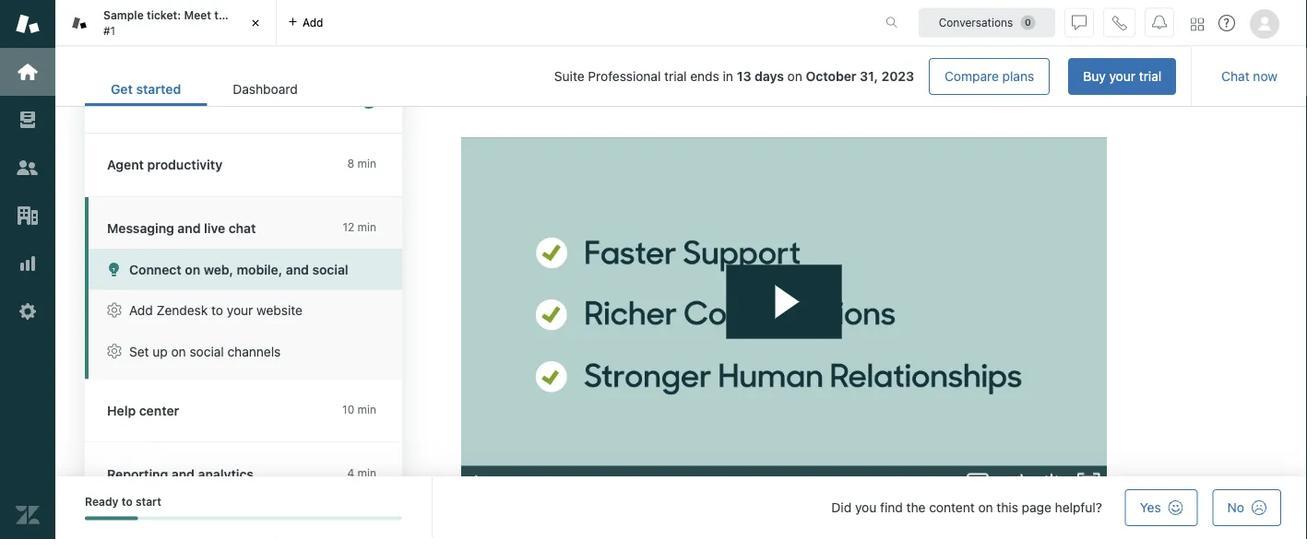 Task type: locate. For each thing, give the bounding box(es) containing it.
0 vertical spatial your
[[1110, 69, 1136, 84]]

agent
[[107, 157, 144, 173]]

1 vertical spatial social
[[190, 344, 224, 359]]

ticket
[[235, 9, 266, 22]]

close image
[[246, 14, 265, 32]]

min right 8
[[358, 157, 377, 170]]

no
[[1228, 501, 1245, 516]]

zendesk products image
[[1191, 18, 1204, 31]]

customers
[[666, 92, 729, 107]]

zendesk support image
[[16, 12, 40, 36]]

footer containing did you find the content on this page helpful?
[[55, 477, 1308, 540]]

yes
[[1140, 501, 1161, 516]]

to right zendesk
[[211, 303, 223, 318]]

min right 4
[[358, 467, 377, 480]]

get started image
[[16, 60, 40, 84]]

bots
[[510, 92, 537, 107]]

tab containing sample ticket: meet the ticket
[[55, 0, 277, 46]]

to left "start"
[[122, 496, 133, 509]]

and inside messaging and live chat heading
[[178, 221, 201, 236]]

to
[[540, 92, 552, 107], [821, 92, 833, 107], [211, 303, 223, 318], [122, 496, 133, 509]]

2 vertical spatial and
[[172, 467, 195, 482]]

notifications image
[[1153, 15, 1167, 30]]

1 min from the top
[[358, 157, 377, 170]]

tab
[[55, 0, 277, 46]]

channels
[[227, 344, 281, 359]]

professional
[[588, 69, 661, 84]]

video element
[[461, 138, 1107, 498]]

compare plans
[[945, 69, 1035, 84]]

to inside the add zendesk to your website button
[[211, 303, 223, 318]]

min inside messaging and live chat heading
[[358, 221, 377, 234]]

agent productivity
[[107, 157, 223, 173]]

find
[[880, 501, 903, 516]]

1 vertical spatial the
[[907, 501, 926, 516]]

your left website at bottom
[[227, 303, 253, 318]]

0 horizontal spatial the
[[214, 9, 232, 22]]

dashboard
[[233, 82, 298, 97]]

on left the web,
[[185, 262, 200, 277]]

use
[[484, 92, 507, 107]]

suite professional trial ends in 13 days on october 31, 2023
[[554, 69, 915, 84]]

2 trial from the left
[[665, 69, 687, 84]]

tab list
[[85, 72, 324, 106]]

4
[[347, 467, 355, 480]]

10
[[342, 403, 355, 416]]

trial left ends
[[665, 69, 687, 84]]

on left 'this'
[[979, 501, 993, 516]]

buy your trial button
[[1069, 58, 1177, 95]]

trial inside 'buy your trial' button
[[1139, 69, 1162, 84]]

up
[[153, 344, 168, 359]]

section
[[338, 58, 1177, 95]]

1 trial from the left
[[1139, 69, 1162, 84]]

meet
[[184, 9, 211, 22]]

on
[[788, 69, 803, 84], [185, 262, 200, 277], [171, 344, 186, 359], [979, 501, 993, 516]]

1 vertical spatial and
[[286, 262, 309, 277]]

social down 12
[[312, 262, 349, 277]]

on up answers
[[788, 69, 803, 84]]

the for ticket
[[214, 9, 232, 22]]

the right meet
[[214, 9, 232, 22]]

social down add zendesk to your website
[[190, 344, 224, 359]]

tabs tab list
[[55, 0, 867, 46]]

zendesk image
[[16, 504, 40, 528]]

trial for your
[[1139, 69, 1162, 84]]

button displays agent's chat status as invisible. image
[[1072, 15, 1087, 30]]

progress-bar progress bar
[[85, 517, 402, 521]]

section containing compare plans
[[338, 58, 1177, 95]]

the inside sample ticket: meet the ticket #1
[[214, 9, 232, 22]]

1 horizontal spatial your
[[1110, 69, 1136, 84]]

ready to start
[[85, 496, 161, 509]]

0 vertical spatial the
[[214, 9, 232, 22]]

ticket:
[[147, 9, 181, 22]]

suite
[[554, 69, 585, 84]]

you
[[855, 501, 877, 516]]

1 horizontal spatial the
[[907, 501, 926, 516]]

views image
[[16, 108, 40, 132]]

give
[[638, 92, 663, 107]]

add zendesk to your website
[[129, 303, 303, 318]]

live
[[204, 221, 225, 236]]

4 min from the top
[[358, 467, 377, 480]]

add zendesk to your website button
[[89, 290, 402, 331]]

compare
[[945, 69, 999, 84]]

and inside connect on web, mobile, and social button
[[286, 262, 309, 277]]

min right 12
[[358, 221, 377, 234]]

0 vertical spatial social
[[312, 262, 349, 277]]

1 horizontal spatial social
[[312, 262, 349, 277]]

and
[[178, 221, 201, 236], [286, 262, 309, 277], [172, 467, 195, 482]]

your right buy
[[1110, 69, 1136, 84]]

progress bar image
[[85, 517, 138, 521]]

the
[[214, 9, 232, 22], [907, 501, 926, 516]]

0 horizontal spatial your
[[227, 303, 253, 318]]

min for agent productivity
[[358, 157, 377, 170]]

messaging and live chat heading
[[85, 197, 402, 249]]

and right mobile,
[[286, 262, 309, 277]]

0 horizontal spatial social
[[190, 344, 224, 359]]

min right 10
[[358, 403, 377, 416]]

help center
[[107, 403, 179, 418]]

the right find
[[907, 501, 926, 516]]

customers image
[[16, 156, 40, 180]]

chat now
[[1222, 69, 1278, 84]]

your
[[1110, 69, 1136, 84], [227, 303, 253, 318]]

0 horizontal spatial trial
[[665, 69, 687, 84]]

trial down notifications image at the right top of page
[[1139, 69, 1162, 84]]

2023
[[882, 69, 915, 84]]

to down october in the right of the page
[[821, 92, 833, 107]]

now
[[1254, 69, 1278, 84]]

min
[[358, 157, 377, 170], [358, 221, 377, 234], [358, 403, 377, 416], [358, 467, 377, 480]]

footer
[[55, 477, 1308, 540]]

started
[[136, 82, 181, 97]]

ticketing system button
[[85, 67, 399, 133]]

trial
[[1139, 69, 1162, 84], [665, 69, 687, 84]]

0 vertical spatial and
[[178, 221, 201, 236]]

on right up
[[171, 344, 186, 359]]

1 horizontal spatial trial
[[1139, 69, 1162, 84]]

organizations image
[[16, 204, 40, 228]]

plans
[[1003, 69, 1035, 84]]

set up on social channels button
[[89, 331, 402, 372]]

this
[[997, 501, 1019, 516]]

and left analytics in the left of the page
[[172, 467, 195, 482]]

2 min from the top
[[358, 221, 377, 234]]

3 min from the top
[[358, 403, 377, 416]]

october
[[806, 69, 857, 84]]

compare plans button
[[929, 58, 1050, 95]]

October 31, 2023 text field
[[806, 69, 915, 84]]

tab list containing get started
[[85, 72, 324, 106]]

get started
[[111, 82, 181, 97]]

get help image
[[1219, 15, 1236, 31]]

chat
[[229, 221, 256, 236]]

yes button
[[1126, 490, 1198, 527]]

sample
[[103, 9, 144, 22]]

and left live
[[178, 221, 201, 236]]

video thumbnail image
[[461, 138, 1107, 498], [461, 138, 1107, 498]]

reporting
[[107, 467, 168, 482]]

social
[[312, 262, 349, 277], [190, 344, 224, 359]]



Task type: vqa. For each thing, say whether or not it's contained in the screenshot.
productivity
yes



Task type: describe. For each thing, give the bounding box(es) containing it.
productivity
[[147, 157, 223, 173]]

buy your trial
[[1084, 69, 1162, 84]]

the for content
[[907, 501, 926, 516]]

8
[[347, 157, 355, 170]]

buy
[[1084, 69, 1106, 84]]

ends
[[691, 69, 720, 84]]

system
[[168, 91, 213, 106]]

add button
[[277, 0, 334, 45]]

messaging
[[107, 221, 174, 236]]

conversations
[[939, 16, 1014, 29]]

use bots to automatically give customers quick answers to common questions region
[[461, 0, 1107, 498]]

content
[[929, 501, 975, 516]]

set
[[129, 344, 149, 359]]

connect on web, mobile, and social button
[[89, 249, 402, 290]]

answers
[[768, 92, 817, 107]]

trial for professional
[[665, 69, 687, 84]]

to right bots
[[540, 92, 552, 107]]

admin image
[[16, 300, 40, 324]]

did
[[832, 501, 852, 516]]

get
[[111, 82, 133, 97]]

automatically
[[556, 92, 635, 107]]

no button
[[1213, 490, 1282, 527]]

10 min
[[342, 403, 377, 416]]

on inside set up on social channels button
[[171, 344, 186, 359]]

on inside connect on web, mobile, and social button
[[185, 262, 200, 277]]

connect
[[129, 262, 182, 277]]

and for live
[[178, 221, 201, 236]]

helpful?
[[1055, 501, 1103, 516]]

web,
[[204, 262, 233, 277]]

13
[[737, 69, 752, 84]]

#1
[[103, 24, 115, 37]]

set up on social channels
[[129, 344, 281, 359]]

add
[[129, 303, 153, 318]]

4 min
[[347, 467, 377, 480]]

min for help center
[[358, 403, 377, 416]]

page
[[1022, 501, 1052, 516]]

sample ticket: meet the ticket #1
[[103, 9, 266, 37]]

help
[[107, 403, 136, 418]]

add
[[303, 16, 323, 29]]

messaging and live chat
[[107, 221, 256, 236]]

chat
[[1222, 69, 1250, 84]]

min for messaging and live chat
[[358, 221, 377, 234]]

common
[[836, 92, 888, 107]]

connect on web, mobile, and social
[[129, 262, 349, 277]]

in
[[723, 69, 734, 84]]

use bots to automatically give customers quick answers to common questions
[[484, 92, 949, 107]]

main element
[[0, 0, 55, 540]]

analytics
[[198, 467, 254, 482]]

min for reporting and analytics
[[358, 467, 377, 480]]

ticketing system
[[107, 91, 213, 106]]

12 min
[[343, 221, 377, 234]]

quick
[[733, 92, 765, 107]]

reporting and analytics
[[107, 467, 254, 482]]

chat now button
[[1207, 58, 1293, 95]]

zendesk
[[156, 303, 208, 318]]

and for analytics
[[172, 467, 195, 482]]

31,
[[860, 69, 879, 84]]

12
[[343, 221, 355, 234]]

dashboard tab
[[207, 72, 324, 106]]

conversations button
[[919, 8, 1056, 37]]

website
[[257, 303, 303, 318]]

ready
[[85, 496, 119, 509]]

questions
[[891, 92, 949, 107]]

center
[[139, 403, 179, 418]]

start
[[136, 496, 161, 509]]

ticketing
[[107, 91, 164, 106]]

mobile,
[[237, 262, 283, 277]]

days
[[755, 69, 784, 84]]

1 vertical spatial your
[[227, 303, 253, 318]]

did you find the content on this page helpful?
[[832, 501, 1103, 516]]

reporting image
[[16, 252, 40, 276]]

8 min
[[347, 157, 377, 170]]



